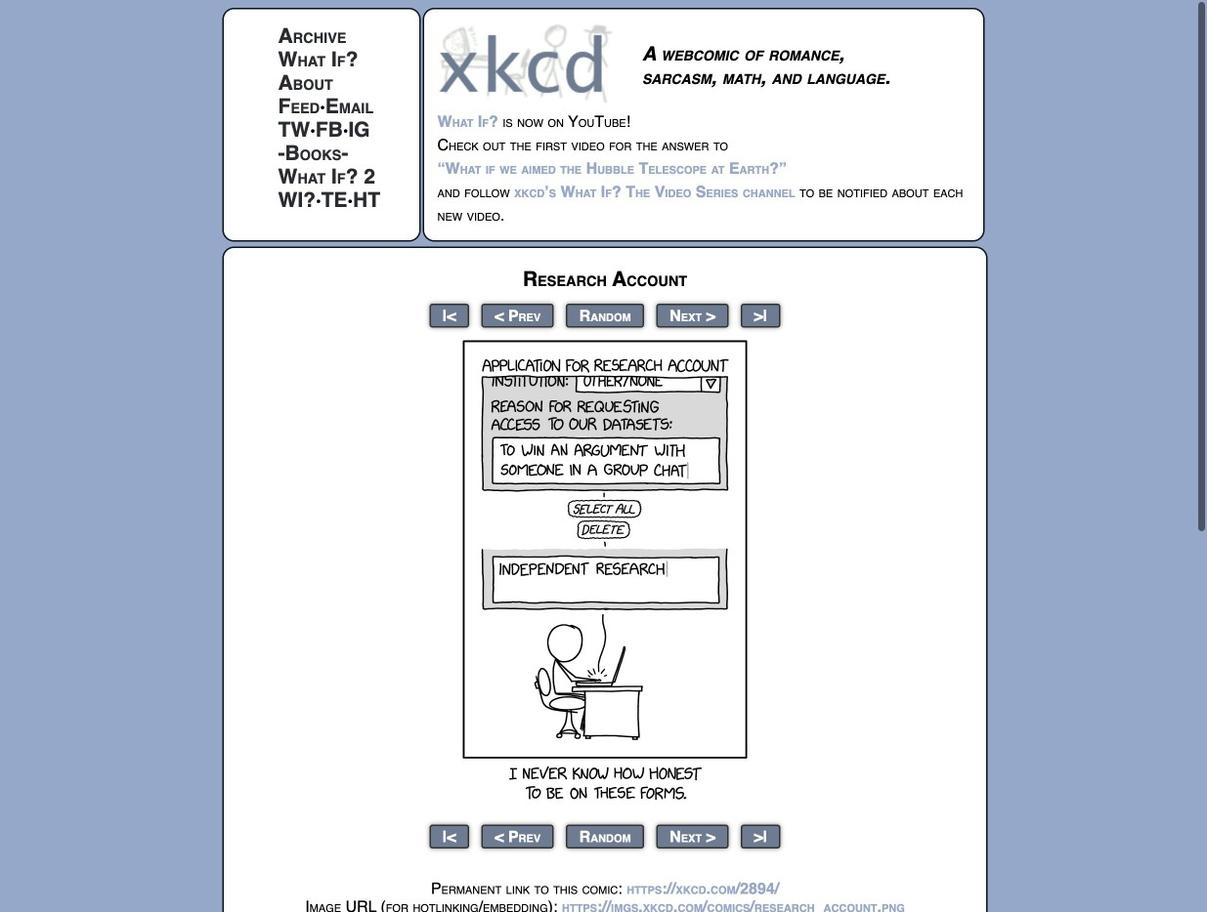 Task type: vqa. For each thing, say whether or not it's contained in the screenshot.
'xkcd.com logo'
yes



Task type: locate. For each thing, give the bounding box(es) containing it.
research account image
[[463, 341, 747, 809]]

xkcd.com logo image
[[437, 22, 618, 104]]



